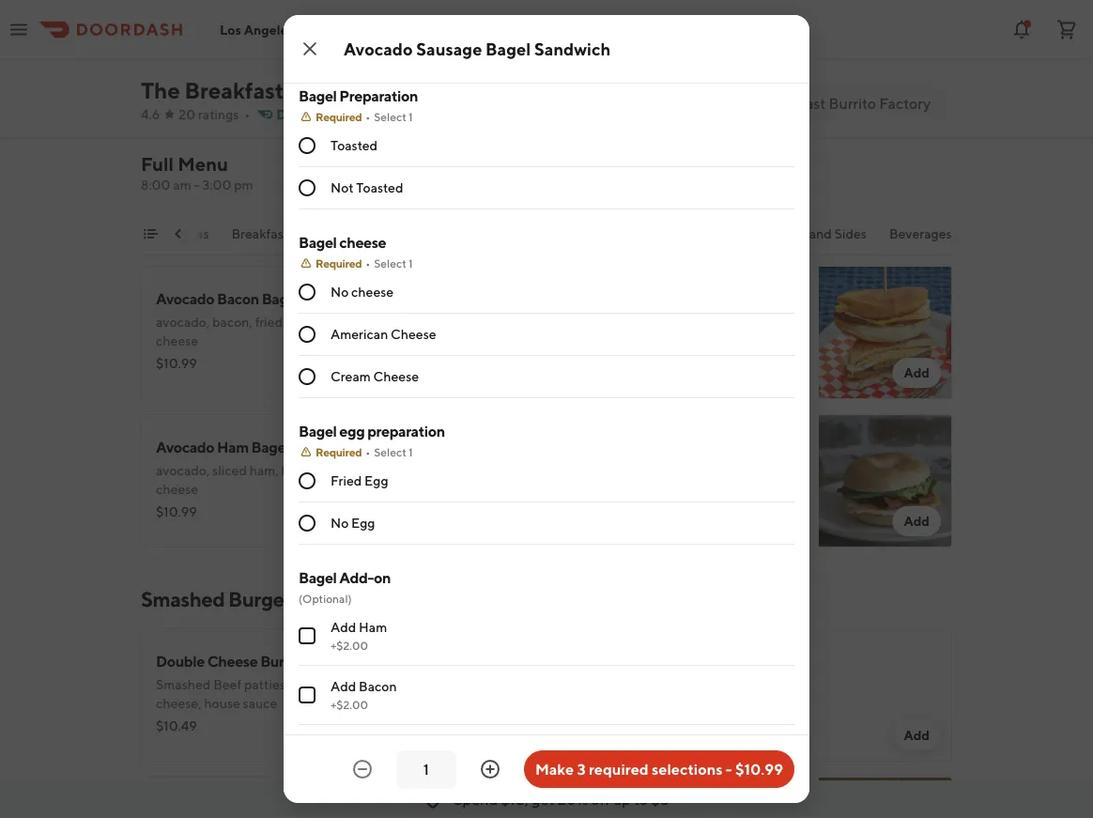 Task type: locate. For each thing, give the bounding box(es) containing it.
no right "no cheese" radio
[[331, 284, 349, 300]]

- for 3
[[726, 761, 733, 779]]

0 vertical spatial burrito
[[289, 77, 362, 103]]

0 horizontal spatial ham
[[156, 151, 188, 169]]

ham, right am
[[193, 175, 222, 191]]

factory down sausage
[[366, 77, 444, 103]]

- right am
[[194, 177, 200, 193]]

- right selections
[[726, 761, 733, 779]]

american inside double cheese burger smashed beef patties with american cheese, house sauce $10.49
[[317, 677, 374, 693]]

1 horizontal spatial factory
[[481, 107, 526, 122]]

required down egg
[[316, 445, 362, 459]]

add inside the add bacon +$2.00
[[331, 679, 356, 694]]

no inside bagel egg preparation group
[[331, 515, 349, 531]]

0 vertical spatial sliced
[[156, 175, 191, 191]]

hamburger
[[569, 662, 646, 680]]

1
[[409, 110, 413, 123], [409, 257, 413, 270], [409, 445, 413, 459]]

1 horizontal spatial burrito
[[437, 107, 478, 122]]

smashed inside double cheese burger smashed beef patties with american cheese, house sauce $10.49
[[156, 677, 211, 693]]

1 1 from the top
[[409, 110, 413, 123]]

0 horizontal spatial burrito
[[289, 77, 362, 103]]

cheese
[[711, 27, 753, 42], [324, 175, 366, 191], [340, 234, 386, 251], [351, 284, 394, 300], [156, 333, 198, 349], [609, 333, 652, 349], [156, 482, 198, 497]]

the
[[141, 77, 180, 103], [352, 107, 375, 122]]

1 inside bagel preparation group
[[409, 110, 413, 123]]

required for preparation
[[316, 110, 362, 123]]

+$2.00 inside add ham +$2.00
[[331, 639, 368, 652]]

1 inside bagel egg preparation group
[[409, 445, 413, 459]]

1 $8.99 from the top
[[569, 49, 604, 65]]

- inside button
[[726, 761, 733, 779]]

add button
[[480, 61, 528, 91], [893, 61, 942, 91], [893, 210, 942, 240], [893, 358, 942, 388], [893, 506, 942, 537], [480, 721, 528, 751], [893, 721, 942, 751]]

• inside bagel preparation group
[[366, 110, 371, 123]]

cheese inside double cheese burger smashed beef patties with american cheese, house sauce $10.49
[[207, 653, 258, 670]]

1 inside bagel cheese group
[[409, 257, 413, 270]]

-
[[194, 177, 200, 193], [726, 761, 733, 779]]

0 horizontal spatial bacon
[[217, 290, 259, 308]]

1 select from the top
[[374, 110, 407, 123]]

egg right fried
[[365, 473, 389, 489]]

select for egg
[[374, 445, 407, 459]]

0 horizontal spatial the
[[141, 77, 180, 103]]

No Egg radio
[[299, 515, 316, 532]]

0 vertical spatial no
[[331, 284, 349, 300]]

avocado inside avocado bacon bagel sandwich avocado, bacon, fried egg, cream cheese $10.99
[[156, 290, 214, 308]]

pm
[[234, 177, 253, 193]]

get
[[532, 791, 555, 809]]

avocado inside dialog
[[344, 39, 413, 59]]

add button for bacon bagel sandwich
[[893, 61, 942, 91]]

ham, inside 'avocado ham bagel sandwich avocado, sliced ham, fried egg, cream cheese $10.99'
[[250, 463, 279, 478]]

• for preparation
[[366, 110, 371, 123]]

• select 1 inside bagel egg preparation group
[[366, 445, 413, 459]]

not toasted
[[331, 180, 404, 195]]

1 required from the top
[[316, 110, 362, 123]]

breakfast left melt
[[232, 226, 289, 242]]

1 vertical spatial • select 1
[[366, 257, 413, 270]]

none checkbox inside bagel add-on group
[[299, 628, 316, 645]]

avocado sausage bagel sandwich
[[344, 39, 611, 59]]

bacon inside the add bacon +$2.00
[[359, 679, 397, 694]]

cheese up beef
[[207, 653, 258, 670]]

avocado
[[344, 39, 413, 59], [569, 151, 628, 169], [156, 290, 214, 308], [156, 438, 214, 456], [569, 438, 628, 456]]

0 vertical spatial the
[[141, 77, 180, 103]]

1 vertical spatial +$2.00
[[331, 698, 368, 711]]

american inside bagel cheese group
[[331, 327, 388, 342]]

1 for bagel preparation
[[409, 110, 413, 123]]

no
[[331, 284, 349, 300], [331, 515, 349, 531]]

1 vertical spatial egg
[[351, 515, 375, 531]]

2 select from the top
[[374, 257, 407, 270]]

- for menu
[[194, 177, 200, 193]]

None checkbox
[[299, 628, 316, 645]]

house
[[204, 696, 240, 711]]

0 vertical spatial ham,
[[193, 175, 222, 191]]

sausage
[[626, 314, 674, 330]]

0 horizontal spatial cream
[[209, 12, 253, 30]]

1 vertical spatial bacon
[[217, 290, 259, 308]]

egg, inside bacon bagel sandwich bacon, fried egg, cream cheese $8.99
[[643, 27, 668, 42]]

0 vertical spatial toasted
[[331, 138, 378, 153]]

egg, inside 'avocado ham bagel sandwich avocado, sliced ham, fried egg, cream cheese $10.99'
[[312, 463, 338, 478]]

• select 1 down preparation
[[366, 110, 413, 123]]

0 vertical spatial $8.99
[[569, 49, 604, 65]]

the down bagel preparation
[[352, 107, 375, 122]]

select inside bagel cheese group
[[374, 257, 407, 270]]

cream inside bagel cheese group
[[331, 369, 371, 384]]

egg
[[365, 473, 389, 489], [351, 515, 375, 531]]

0 horizontal spatial sliced
[[156, 175, 191, 191]]

• select 1 for cheese
[[366, 257, 413, 270]]

required down bagel cheese
[[316, 257, 362, 270]]

select down bagel sandwiches
[[374, 257, 407, 270]]

select inside bagel preparation group
[[374, 110, 407, 123]]

0 vertical spatial bacon,
[[569, 27, 610, 42]]

None checkbox
[[299, 687, 316, 704]]

0 vertical spatial the breakfast burrito factory
[[141, 77, 444, 103]]

add button for avocado, sausage patty, fried egg, cream cheese
[[893, 358, 942, 388]]

bacon,
[[569, 27, 610, 42], [212, 314, 253, 330]]

0 vertical spatial +$2.00
[[331, 639, 368, 652]]

burrito up dashpass •
[[289, 77, 362, 103]]

2 horizontal spatial ham
[[359, 620, 387, 635]]

avocado, for avocado bacon bagel sandwich
[[156, 314, 210, 330]]

• select 1 inside bagel cheese group
[[366, 257, 413, 270]]

$15,
[[501, 791, 529, 809]]

1 no from the top
[[331, 284, 349, 300]]

egg for fried egg
[[365, 473, 389, 489]]

avocado,
[[156, 314, 210, 330], [569, 314, 623, 330], [156, 463, 210, 478]]

required
[[316, 110, 362, 123], [316, 257, 362, 270], [316, 445, 362, 459]]

breakfast inside button
[[80, 226, 137, 242]]

bagel sandwiches
[[342, 226, 447, 242]]

bacon inside avocado bacon bagel sandwich avocado, bacon, fried egg, cream cheese $10.99
[[217, 290, 259, 308]]

+$2.00 up the add bacon +$2.00
[[331, 639, 368, 652]]

add
[[491, 68, 517, 84], [904, 68, 930, 84], [904, 217, 930, 232], [904, 365, 930, 381], [904, 514, 930, 529], [331, 620, 356, 635], [331, 679, 356, 694], [491, 728, 517, 743], [904, 728, 930, 743]]

sandwich
[[655, 2, 719, 20], [535, 39, 611, 59], [231, 151, 296, 169], [671, 151, 736, 169], [303, 290, 367, 308], [292, 438, 357, 456], [746, 438, 810, 456]]

add inside add ham +$2.00
[[331, 620, 356, 635]]

required down bagel preparation
[[316, 110, 362, 123]]

0 vertical spatial ham
[[156, 151, 188, 169]]

0 horizontal spatial -
[[194, 177, 200, 193]]

1 vertical spatial cream
[[331, 369, 371, 384]]

fried
[[331, 473, 362, 489]]

&
[[197, 12, 206, 30]]

cheese up cream cheese
[[391, 327, 437, 342]]

ratings
[[198, 107, 239, 122]]

$10.99 inside 'avocado ham bagel sandwich avocado, sliced ham, fried egg, cream cheese $10.99'
[[156, 504, 197, 520]]

select for cheese
[[374, 257, 407, 270]]

1 horizontal spatial the
[[352, 107, 375, 122]]

avocado bacon bagel sandwich image
[[406, 266, 539, 399]]

ham for avocado
[[217, 438, 249, 456]]

1 vertical spatial required
[[316, 257, 362, 270]]

no for no egg
[[331, 515, 349, 531]]

fried inside 'avocado ham bagel sandwich avocado, sliced ham, fried egg, cream cheese $10.99'
[[281, 463, 309, 478]]

2 vertical spatial • select 1
[[366, 445, 413, 459]]

ham inside 'avocado ham bagel sandwich avocado, sliced ham, fried egg, cream cheese $10.99'
[[217, 438, 249, 456]]

egg down "fried egg"
[[351, 515, 375, 531]]

1 horizontal spatial ham
[[217, 438, 249, 456]]

1 horizontal spatial bacon
[[359, 679, 397, 694]]

avocado, inside 'avocado ham bagel sandwich avocado, sliced ham, fried egg, cream cheese $10.99'
[[156, 463, 210, 478]]

select
[[374, 110, 407, 123], [374, 257, 407, 270], [374, 445, 407, 459]]

• select 1 down bagel sandwiches
[[366, 257, 413, 270]]

avocado for avocado bacon bagel sandwich avocado, bacon, fried egg, cream cheese $10.99
[[156, 290, 214, 308]]

1 vertical spatial ham,
[[250, 463, 279, 478]]

3 select from the top
[[374, 445, 407, 459]]

the breakfast burrito factory
[[141, 77, 444, 103], [352, 107, 526, 122]]

none checkbox inside bagel add-on group
[[299, 687, 316, 704]]

bagel
[[614, 2, 652, 20], [156, 12, 194, 30], [486, 39, 531, 59], [299, 87, 337, 105], [190, 151, 228, 169], [631, 151, 669, 169], [342, 226, 376, 242], [299, 234, 337, 251], [262, 290, 300, 308], [299, 422, 337, 440], [251, 438, 290, 456], [705, 438, 743, 456], [299, 569, 337, 587]]

3 • select 1 from the top
[[366, 445, 413, 459]]

2 vertical spatial ham
[[359, 620, 387, 635]]

extras and sides
[[770, 226, 868, 242]]

1 vertical spatial smashed
[[156, 677, 211, 693]]

required inside bagel preparation group
[[316, 110, 362, 123]]

0 vertical spatial • select 1
[[366, 110, 413, 123]]

0 vertical spatial factory
[[366, 77, 444, 103]]

add-
[[340, 569, 374, 587]]

0 vertical spatial -
[[194, 177, 200, 193]]

$8.99 inside bacon bagel sandwich bacon, fried egg, cream cheese $8.99
[[569, 49, 604, 65]]

0 vertical spatial egg
[[365, 473, 389, 489]]

toasted
[[331, 138, 378, 153], [356, 180, 404, 195]]

american right with
[[317, 677, 374, 693]]

breakfast quesadillas
[[80, 226, 210, 242]]

select down preparation
[[374, 110, 407, 123]]

20 ratings •
[[179, 107, 250, 122]]

fried
[[612, 27, 640, 42], [225, 175, 253, 191], [255, 314, 283, 330], [713, 314, 741, 330], [281, 463, 309, 478]]

2 vertical spatial bacon
[[359, 679, 397, 694]]

avocado, inside avocado bacon bagel sandwich avocado, bacon, fried egg, cream cheese $10.99
[[156, 314, 210, 330]]

0 vertical spatial cream
[[209, 12, 253, 30]]

4.6
[[141, 107, 160, 122]]

cream right cream cheese option
[[331, 369, 371, 384]]

smashed
[[141, 587, 225, 612], [156, 677, 211, 693]]

3 required from the top
[[316, 445, 362, 459]]

1 • select 1 from the top
[[366, 110, 413, 123]]

smashed up cheese,
[[156, 677, 211, 693]]

0 vertical spatial 1
[[409, 110, 413, 123]]

$5
[[652, 791, 670, 809]]

20%
[[558, 791, 589, 809]]

Fried Egg radio
[[299, 473, 316, 490]]

2 1 from the top
[[409, 257, 413, 270]]

2 no from the top
[[331, 515, 349, 531]]

1 horizontal spatial cream
[[331, 369, 371, 384]]

$8.99
[[569, 49, 604, 65], [569, 198, 604, 213]]

1 down the preparation
[[409, 445, 413, 459]]

scroll menu navigation left image
[[171, 226, 186, 242]]

avocado ham bagel sandwich avocado, sliced ham, fried egg, cream cheese $10.99
[[156, 438, 377, 520]]

sandwich inside 'avocado ham bagel sandwich avocado, sliced ham, fried egg, cream cheese $10.99'
[[292, 438, 357, 456]]

select down the preparation
[[374, 445, 407, 459]]

fried egg
[[331, 473, 389, 489]]

Cream Cheese radio
[[299, 368, 316, 385]]

no inside bagel cheese group
[[331, 284, 349, 300]]

1 vertical spatial $8.99
[[569, 198, 604, 213]]

add for bagel & cream cheese image
[[491, 68, 517, 84]]

bagel preparation group
[[299, 86, 795, 210]]

bagel cheese
[[299, 234, 386, 251]]

toasted right not
[[356, 180, 404, 195]]

egg, inside ham bagel sandwich sliced ham, fried egg, cream cheese
[[255, 175, 281, 191]]

add button for bagel & cream cheese
[[480, 61, 528, 91]]

1 horizontal spatial bacon,
[[569, 27, 610, 42]]

cream right '&'
[[209, 12, 253, 30]]

+$2.00 inside the add bacon +$2.00
[[331, 698, 368, 711]]

1 vertical spatial no
[[331, 515, 349, 531]]

select for preparation
[[374, 110, 407, 123]]

preparation
[[368, 422, 445, 440]]

cheese for cream
[[374, 369, 419, 384]]

bagel add-on group
[[299, 568, 795, 818]]

no for no cheese
[[331, 284, 349, 300]]

8:00
[[141, 177, 171, 193]]

cream inside avocado, sausage patty, fried egg, cream cheese $10.99
[[569, 333, 606, 349]]

ham bagel sandwich image
[[406, 117, 539, 251]]

0 vertical spatial select
[[374, 110, 407, 123]]

cream
[[209, 12, 253, 30], [331, 369, 371, 384]]

cheese,
[[156, 696, 202, 711]]

patty,
[[676, 314, 710, 330]]

• inside bagel egg preparation group
[[366, 445, 371, 459]]

ham inside add ham +$2.00
[[359, 620, 387, 635]]

avocado ham bagel sandwich image
[[406, 414, 539, 548]]

sandwich inside ham bagel sandwich sliced ham, fried egg, cream cheese
[[231, 151, 296, 169]]

the breakfast burrito factory down preparation
[[352, 107, 526, 122]]

$10.49
[[156, 718, 197, 734]]

make 3 required selections - $10.99
[[536, 761, 784, 779]]

burgers
[[228, 587, 300, 612]]

$10.99 inside button
[[736, 761, 784, 779]]

0 vertical spatial bacon
[[569, 2, 612, 20]]

add for bacon bagel sandwich image
[[904, 68, 930, 84]]

patties
[[244, 677, 286, 693]]

• select 1 down the preparation
[[366, 445, 413, 459]]

1 +$2.00 from the top
[[331, 639, 368, 652]]

avocado bacon bagel sandwich avocado, bacon, fried egg, cream cheese $10.99
[[156, 290, 367, 371]]

ham inside ham bagel sandwich sliced ham, fried egg, cream cheese
[[156, 151, 188, 169]]

cheese down american cheese on the left top
[[374, 369, 419, 384]]

avocado bagel sandwich image
[[819, 117, 953, 251]]

0 vertical spatial american
[[331, 327, 388, 342]]

egg, inside avocado bacon bagel sandwich avocado, bacon, fried egg, cream cheese $10.99
[[286, 314, 311, 330]]

selections
[[652, 761, 723, 779]]

• select 1 for preparation
[[366, 110, 413, 123]]

0 horizontal spatial factory
[[366, 77, 444, 103]]

select inside bagel egg preparation group
[[374, 445, 407, 459]]

breakfast left quesadillas
[[80, 226, 137, 242]]

cheese for double
[[207, 653, 258, 670]]

• select 1 inside bagel preparation group
[[366, 110, 413, 123]]

1 vertical spatial -
[[726, 761, 733, 779]]

2 required from the top
[[316, 257, 362, 270]]

required inside bagel egg preparation group
[[316, 445, 362, 459]]

cream
[[671, 27, 708, 42], [284, 175, 321, 191], [314, 314, 351, 330], [569, 333, 606, 349], [340, 463, 377, 478]]

2 vertical spatial 1
[[409, 445, 413, 459]]

double
[[156, 653, 205, 670]]

0 vertical spatial required
[[316, 110, 362, 123]]

factory down bagel & cream cheese image
[[481, 107, 526, 122]]

1 vertical spatial american
[[317, 677, 374, 693]]

burrito down bagel & cream cheese image
[[437, 107, 478, 122]]

3 1 from the top
[[409, 445, 413, 459]]

sandwich inside avocado bacon bagel sandwich avocado, bacon, fried egg, cream cheese $10.99
[[303, 290, 367, 308]]

ham
[[156, 151, 188, 169], [217, 438, 249, 456], [359, 620, 387, 635]]

• inside bagel cheese group
[[366, 257, 371, 270]]

2 vertical spatial select
[[374, 445, 407, 459]]

no right no egg radio
[[331, 515, 349, 531]]

avocado impossible bagel sandwich
[[569, 438, 810, 456]]

1 vertical spatial select
[[374, 257, 407, 270]]

2 +$2.00 from the top
[[331, 698, 368, 711]]

quesadillas
[[140, 226, 210, 242]]

the up 4.6
[[141, 77, 180, 103]]

1 vertical spatial sliced
[[212, 463, 247, 478]]

double cheese burger image
[[406, 629, 539, 762]]

add button for avocado bagel sandwich
[[893, 210, 942, 240]]

add for avocado impossible bagel sandwich image
[[904, 514, 930, 529]]

•
[[245, 107, 250, 122], [341, 107, 346, 122], [366, 110, 371, 123], [366, 257, 371, 270], [366, 445, 371, 459]]

2 • select 1 from the top
[[366, 257, 413, 270]]

ham,
[[193, 175, 222, 191], [250, 463, 279, 478]]

$10.99
[[156, 356, 197, 371], [569, 356, 611, 371], [156, 504, 197, 520], [736, 761, 784, 779]]

decrease quantity by 1 image
[[351, 758, 374, 781]]

cheeseburger image
[[406, 777, 539, 818]]

bagel cheese group
[[299, 232, 795, 398]]

egg,
[[643, 27, 668, 42], [255, 175, 281, 191], [286, 314, 311, 330], [743, 314, 769, 330], [312, 463, 338, 478]]

• select 1 for egg
[[366, 445, 413, 459]]

los angeles button
[[220, 22, 309, 37]]

1 vertical spatial ham
[[217, 438, 249, 456]]

0 horizontal spatial ham,
[[193, 175, 222, 191]]

toasted up not
[[331, 138, 378, 153]]

sides
[[836, 226, 868, 242]]

ham, left fried egg option
[[250, 463, 279, 478]]

factory
[[366, 77, 444, 103], [481, 107, 526, 122]]

1 down sandwiches
[[409, 257, 413, 270]]

cheese inside 'avocado ham bagel sandwich avocado, sliced ham, fried egg, cream cheese $10.99'
[[156, 482, 198, 497]]

1 horizontal spatial -
[[726, 761, 733, 779]]

+$2.00 up decrease quantity by 1 icon
[[331, 698, 368, 711]]

- inside full menu 8:00 am - 3:00 pm
[[194, 177, 200, 193]]

1 horizontal spatial sliced
[[212, 463, 247, 478]]

2 vertical spatial required
[[316, 445, 362, 459]]

smashed up double
[[141, 587, 225, 612]]

required inside bagel cheese group
[[316, 257, 362, 270]]

2 horizontal spatial bacon
[[569, 2, 612, 20]]

1 vertical spatial burrito
[[437, 107, 478, 122]]

1 vertical spatial the
[[352, 107, 375, 122]]

• select 1
[[366, 110, 413, 123], [366, 257, 413, 270], [366, 445, 413, 459]]

american down no cheese
[[331, 327, 388, 342]]

1 down preparation
[[409, 110, 413, 123]]

$6.99
[[569, 709, 604, 725]]

avocado for avocado impossible bagel sandwich
[[569, 438, 628, 456]]

1 vertical spatial toasted
[[356, 180, 404, 195]]

1 vertical spatial 1
[[409, 257, 413, 270]]

the breakfast burrito factory up dashpass
[[141, 77, 444, 103]]

bagel egg preparation
[[299, 422, 445, 440]]

avocado inside 'avocado ham bagel sandwich avocado, sliced ham, fried egg, cream cheese $10.99'
[[156, 438, 214, 456]]

1 horizontal spatial ham,
[[250, 463, 279, 478]]

1 vertical spatial bacon,
[[212, 314, 253, 330]]

0 horizontal spatial bacon,
[[212, 314, 253, 330]]

• for egg
[[366, 445, 371, 459]]

• for cheese
[[366, 257, 371, 270]]

+$2.00 for bacon
[[331, 698, 368, 711]]

avocado for avocado ham bagel sandwich avocado, sliced ham, fried egg, cream cheese $10.99
[[156, 438, 214, 456]]



Task type: describe. For each thing, give the bounding box(es) containing it.
dashpass
[[276, 107, 335, 122]]

no egg
[[331, 515, 375, 531]]

3
[[577, 761, 586, 779]]

avocado, sausage patty, fried egg, cream cheese $10.99
[[569, 314, 769, 371]]

cream inside 'avocado ham bagel sandwich avocado, sliced ham, fried egg, cream cheese $10.99'
[[340, 463, 377, 478]]

sausage
[[417, 39, 482, 59]]

bagel inside bagel add-on (optional)
[[299, 569, 337, 587]]

add bacon +$2.00
[[331, 679, 397, 711]]

$10.99 inside avocado bacon bagel sandwich avocado, bacon, fried egg, cream cheese $10.99
[[156, 356, 197, 371]]

fried inside avocado bacon bagel sandwich avocado, bacon, fried egg, cream cheese $10.99
[[255, 314, 283, 330]]

breakfast down preparation
[[377, 107, 434, 122]]

sliced inside ham bagel sandwich sliced ham, fried egg, cream cheese
[[156, 175, 191, 191]]

preparation
[[340, 87, 418, 105]]

increase quantity by 1 image
[[479, 758, 502, 781]]

close avocado sausage bagel sandwich image
[[299, 38, 321, 60]]

No cheese radio
[[299, 284, 316, 301]]

bacon inside bacon bagel sandwich bacon, fried egg, cream cheese $8.99
[[569, 2, 612, 20]]

avocado for avocado sausage bagel sandwich
[[344, 39, 413, 59]]

bagel inside bacon bagel sandwich bacon, fried egg, cream cheese $8.99
[[614, 2, 652, 20]]

3:00
[[202, 177, 232, 193]]

ham, inside ham bagel sandwich sliced ham, fried egg, cream cheese
[[193, 175, 222, 191]]

smashed burgers
[[141, 587, 300, 612]]

los angeles
[[220, 22, 294, 37]]

cream inside avocado bacon bagel sandwich avocado, bacon, fried egg, cream cheese $10.99
[[314, 314, 351, 330]]

open menu image
[[8, 18, 30, 41]]

breakfast melt button
[[232, 225, 320, 255]]

bagel inside 'avocado ham bagel sandwich avocado, sliced ham, fried egg, cream cheese $10.99'
[[251, 438, 290, 456]]

extras
[[770, 226, 808, 242]]

cheese inside avocado, sausage patty, fried egg, cream cheese $10.99
[[609, 333, 652, 349]]

dashpass •
[[276, 107, 346, 122]]

avocado sausage bagel sandwich image
[[819, 266, 953, 399]]

and
[[810, 226, 833, 242]]

add ham +$2.00
[[331, 620, 387, 652]]

sandwich inside dialog
[[535, 39, 611, 59]]

Not Toasted radio
[[299, 179, 316, 196]]

(optional)
[[299, 592, 352, 605]]

add for avocado bagel sandwich 'image' at the top right
[[904, 217, 930, 232]]

off
[[592, 791, 611, 809]]

full
[[141, 153, 174, 175]]

with
[[288, 677, 314, 693]]

1 vertical spatial factory
[[481, 107, 526, 122]]

breakfast up ratings at the left top of page
[[185, 77, 284, 103]]

fried inside avocado, sausage patty, fried egg, cream cheese $10.99
[[713, 314, 741, 330]]

+$2.00 for ham
[[331, 639, 368, 652]]

bacon for bagel
[[217, 290, 259, 308]]

breakfast inside button
[[232, 226, 289, 242]]

beef
[[213, 677, 242, 693]]

breakfast quesadillas button
[[80, 225, 210, 255]]

add for avocado sausage bagel sandwich image
[[904, 365, 930, 381]]

full menu 8:00 am - 3:00 pm
[[141, 153, 253, 193]]

required for egg
[[316, 445, 362, 459]]

fried inside ham bagel sandwich sliced ham, fried egg, cream cheese
[[225, 175, 253, 191]]

double cheese burger smashed beef patties with american cheese, house sauce $10.49
[[156, 653, 374, 734]]

required
[[589, 761, 649, 779]]

0 vertical spatial smashed
[[141, 587, 225, 612]]

avocado sausage bagel sandwich dialog
[[284, 0, 810, 818]]

bagel & cream cheese
[[156, 12, 306, 30]]

bagel inside avocado bacon bagel sandwich avocado, bacon, fried egg, cream cheese $10.99
[[262, 290, 300, 308]]

bacon bagel sandwich image
[[819, 0, 953, 102]]

1 vertical spatial the breakfast burrito factory
[[352, 107, 526, 122]]

american cheese
[[331, 327, 437, 342]]

sauce
[[243, 696, 278, 711]]

cream cheese
[[331, 369, 419, 384]]

spend
[[454, 791, 498, 809]]

bacon, inside bacon bagel sandwich bacon, fried egg, cream cheese $8.99
[[569, 27, 610, 42]]

required for cheese
[[316, 257, 362, 270]]

sandwich inside bacon bagel sandwich bacon, fried egg, cream cheese $8.99
[[655, 2, 719, 20]]

0 items, open order cart image
[[1056, 18, 1079, 41]]

avocado bagel sandwich
[[569, 151, 736, 169]]

add button for double cheese burger
[[480, 721, 528, 751]]

breakfast melt
[[232, 226, 320, 242]]

sandwiches
[[378, 226, 447, 242]]

$4.99
[[156, 40, 191, 55]]

cheese inside bacon bagel sandwich bacon, fried egg, cream cheese $8.99
[[711, 27, 753, 42]]

2 $8.99 from the top
[[569, 198, 604, 213]]

am
[[173, 177, 191, 193]]

sliced inside 'avocado ham bagel sandwich avocado, sliced ham, fried egg, cream cheese $10.99'
[[212, 463, 247, 478]]

1 for bagel cheese
[[409, 257, 413, 270]]

avocado, inside avocado, sausage patty, fried egg, cream cheese $10.99
[[569, 314, 623, 330]]

angeles
[[244, 22, 294, 37]]

cream inside ham bagel sandwich sliced ham, fried egg, cream cheese
[[284, 175, 321, 191]]

bagel egg preparation group
[[299, 421, 795, 545]]

menu
[[178, 153, 228, 175]]

American Cheese radio
[[299, 326, 316, 343]]

bagel preparation
[[299, 87, 418, 105]]

ham bagel sandwich sliced ham, fried egg, cream cheese
[[156, 151, 366, 191]]

cheese inside avocado bacon bagel sandwich avocado, bacon, fried egg, cream cheese $10.99
[[156, 333, 198, 349]]

no cheese
[[331, 284, 394, 300]]

make
[[536, 761, 574, 779]]

impossible
[[631, 438, 702, 456]]

make 3 required selections - $10.99 button
[[524, 751, 795, 788]]

not
[[331, 180, 354, 195]]

cheese for american
[[391, 327, 437, 342]]

egg for no egg
[[351, 515, 375, 531]]

1 for bagel egg preparation
[[409, 445, 413, 459]]

$10.99 inside avocado, sausage patty, fried egg, cream cheese $10.99
[[569, 356, 611, 371]]

egg
[[340, 422, 365, 440]]

bacon bagel sandwich bacon, fried egg, cream cheese $8.99
[[569, 2, 753, 65]]

egg, inside avocado, sausage patty, fried egg, cream cheese $10.99
[[743, 314, 769, 330]]

fried inside bacon bagel sandwich bacon, fried egg, cream cheese $8.99
[[612, 27, 640, 42]]

beverages
[[890, 226, 953, 242]]

burger
[[260, 653, 306, 670]]

los
[[220, 22, 241, 37]]

Item Search search field
[[682, 93, 938, 114]]

bagel add-on (optional)
[[299, 569, 391, 605]]

20
[[179, 107, 196, 122]]

notification bell image
[[1011, 18, 1034, 41]]

bacon, inside avocado bacon bagel sandwich avocado, bacon, fried egg, cream cheese $10.99
[[212, 314, 253, 330]]

to
[[634, 791, 648, 809]]

triple cheeseburger image
[[819, 777, 953, 818]]

avocado for avocado bagel sandwich
[[569, 151, 628, 169]]

cheese up close avocado sausage bagel sandwich image
[[256, 12, 306, 30]]

up
[[614, 791, 631, 809]]

add for double cheese burger image
[[491, 728, 517, 743]]

cheese inside ham bagel sandwich sliced ham, fried egg, cream cheese
[[324, 175, 366, 191]]

bagel & cream cheese image
[[406, 0, 539, 102]]

spend $15, get 20% off up to $5
[[454, 791, 670, 809]]

bagel inside ham bagel sandwich sliced ham, fried egg, cream cheese
[[190, 151, 228, 169]]

cream inside bacon bagel sandwich bacon, fried egg, cream cheese $8.99
[[671, 27, 708, 42]]

melt
[[292, 226, 320, 242]]

beverages button
[[890, 225, 953, 255]]

avocado impossible bagel sandwich image
[[819, 414, 953, 548]]

Toasted radio
[[299, 137, 316, 154]]

extras and sides button
[[770, 225, 868, 255]]

bacon for +$2.00
[[359, 679, 397, 694]]

avocado, for avocado ham bagel sandwich
[[156, 463, 210, 478]]

on
[[374, 569, 391, 587]]

ham for add
[[359, 620, 387, 635]]

Current quantity is 1 number field
[[408, 759, 445, 780]]



Task type: vqa. For each thing, say whether or not it's contained in the screenshot.
"AVOCADO," to the middle
no



